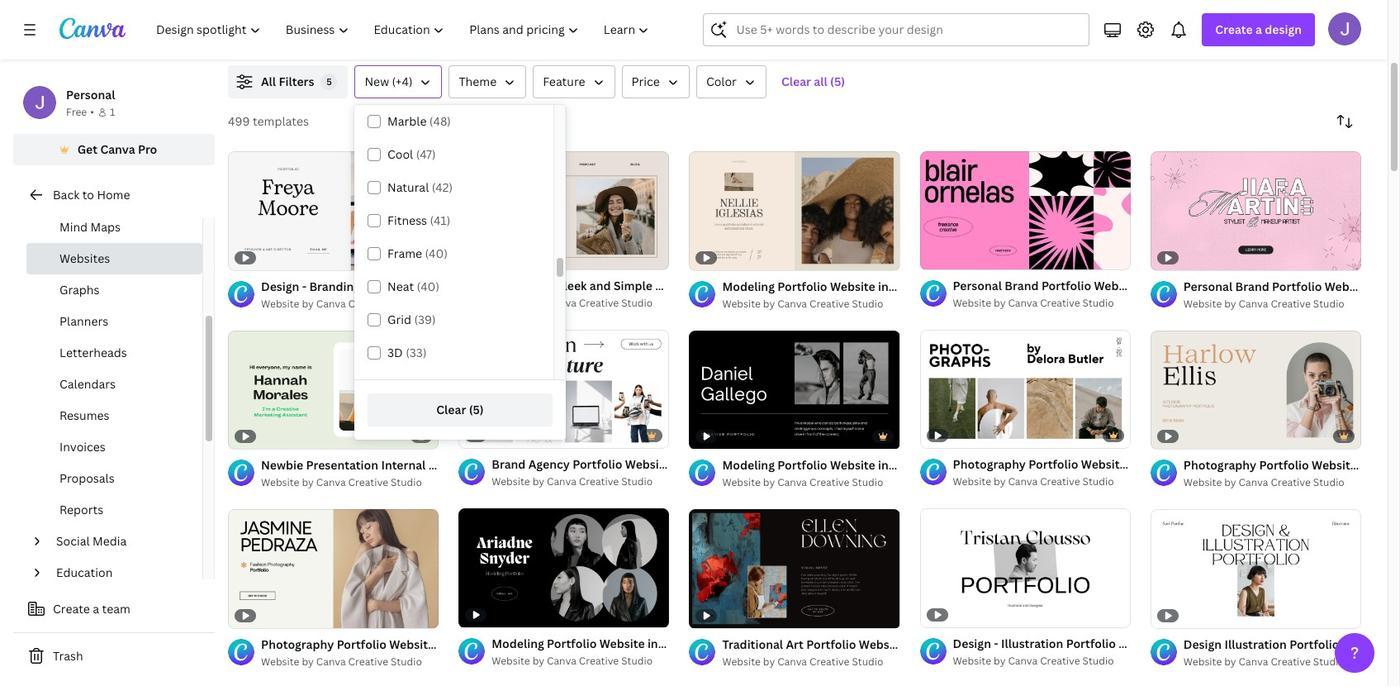 Task type: locate. For each thing, give the bounding box(es) containing it.
canva inside light beige sleek and simple blogger personal website website by canva creative studio
[[547, 296, 577, 310]]

theme
[[459, 74, 497, 89]]

creative inside light beige sleek and simple blogger personal website website by canva creative studio
[[579, 296, 619, 310]]

1 vertical spatial clear
[[437, 402, 466, 417]]

website by canva creative studio link
[[492, 295, 670, 312], [953, 295, 1131, 312], [261, 296, 439, 312], [723, 296, 901, 312], [1184, 296, 1362, 312], [492, 474, 670, 491], [953, 474, 1131, 491], [261, 474, 439, 491], [723, 475, 901, 491], [1184, 475, 1362, 491], [492, 653, 670, 670], [953, 653, 1131, 670], [261, 653, 439, 670], [723, 654, 901, 670], [1184, 654, 1362, 670]]

a for design
[[1256, 21, 1263, 37]]

clear
[[782, 74, 812, 89], [437, 402, 466, 417]]

1 horizontal spatial clear
[[782, 74, 812, 89]]

free •
[[66, 105, 94, 119]]

(40) right frame
[[425, 245, 448, 261]]

trash
[[53, 648, 83, 664]]

0 horizontal spatial clear
[[437, 402, 466, 417]]

free
[[66, 105, 87, 119]]

Sort by button
[[1329, 105, 1362, 138]]

canva
[[100, 141, 135, 157], [547, 296, 577, 310], [1009, 296, 1038, 310], [316, 296, 346, 310], [778, 296, 808, 310], [1239, 296, 1269, 310], [547, 475, 577, 489], [1009, 475, 1038, 489], [316, 475, 346, 489], [778, 475, 808, 489], [1239, 475, 1269, 489], [547, 654, 577, 668], [1009, 654, 1038, 668], [316, 654, 346, 668], [778, 654, 808, 668], [1239, 654, 1269, 668]]

1 vertical spatial (5)
[[469, 402, 484, 417]]

invoices link
[[26, 431, 203, 463]]

1 horizontal spatial create
[[1216, 21, 1254, 37]]

media
[[93, 533, 127, 549]]

light beige sleek and simple blogger personal website image
[[459, 151, 670, 270]]

canva inside button
[[100, 141, 135, 157]]

color
[[707, 74, 737, 89]]

pro
[[138, 141, 157, 157]]

(40) right neat
[[417, 279, 440, 294]]

a for team
[[93, 601, 99, 617]]

design
[[1266, 21, 1303, 37]]

website
[[753, 278, 799, 293], [492, 296, 530, 310], [953, 296, 992, 310], [261, 296, 300, 310], [723, 296, 761, 310], [1184, 296, 1223, 310], [492, 475, 530, 489], [953, 475, 992, 489], [261, 475, 300, 489], [723, 475, 761, 489], [1184, 475, 1223, 489], [492, 654, 530, 668], [953, 654, 992, 668], [261, 654, 300, 668], [723, 654, 761, 668], [1184, 654, 1223, 668]]

1 vertical spatial create
[[53, 601, 90, 617]]

499
[[228, 113, 250, 129]]

cool (47)
[[388, 146, 436, 162]]

social media link
[[50, 526, 193, 557]]

all
[[261, 74, 276, 89]]

create inside button
[[53, 601, 90, 617]]

feature button
[[533, 65, 615, 98]]

0 vertical spatial a
[[1256, 21, 1263, 37]]

1
[[110, 105, 115, 119]]

create left design
[[1216, 21, 1254, 37]]

fitness
[[388, 212, 427, 228]]

frame
[[388, 245, 422, 261]]

mind maps
[[60, 219, 121, 235]]

top level navigation element
[[145, 13, 664, 46]]

a inside button
[[93, 601, 99, 617]]

0 horizontal spatial a
[[93, 601, 99, 617]]

1 vertical spatial a
[[93, 601, 99, 617]]

education
[[56, 565, 113, 580]]

a left design
[[1256, 21, 1263, 37]]

planners link
[[26, 306, 203, 337]]

(48)
[[430, 113, 451, 129]]

proposals
[[60, 470, 115, 486]]

1 horizontal spatial personal
[[702, 278, 751, 293]]

personal up •
[[66, 87, 115, 102]]

theme button
[[449, 65, 527, 98]]

light beige sleek and simple blogger personal website website by canva creative studio
[[492, 278, 799, 310]]

natural (42)
[[388, 179, 453, 195]]

resumes link
[[26, 400, 203, 431]]

education link
[[50, 557, 193, 589]]

natural
[[388, 179, 429, 195]]

create inside dropdown button
[[1216, 21, 1254, 37]]

by
[[533, 296, 545, 310], [994, 296, 1006, 310], [302, 296, 314, 310], [764, 296, 776, 310], [1225, 296, 1237, 310], [533, 475, 545, 489], [994, 475, 1006, 489], [302, 475, 314, 489], [764, 475, 776, 489], [1225, 475, 1237, 489], [533, 654, 545, 668], [994, 654, 1006, 668], [302, 654, 314, 668], [764, 654, 776, 668], [1225, 654, 1237, 668]]

clear all (5)
[[782, 74, 846, 89]]

1 horizontal spatial (5)
[[831, 74, 846, 89]]

clear (5) button
[[368, 393, 553, 426]]

website templates image
[[1009, 0, 1362, 45], [1009, 0, 1362, 45]]

0 vertical spatial personal
[[66, 87, 115, 102]]

marble (48)
[[388, 113, 451, 129]]

new (+4) button
[[355, 65, 443, 98]]

a
[[1256, 21, 1263, 37], [93, 601, 99, 617]]

reports link
[[26, 494, 203, 526]]

(27)
[[425, 378, 445, 393]]

templates
[[253, 113, 309, 129]]

1 horizontal spatial a
[[1256, 21, 1263, 37]]

neat (40)
[[388, 279, 440, 294]]

1 vertical spatial personal
[[702, 278, 751, 293]]

(41)
[[430, 212, 451, 228]]

resumes
[[60, 407, 110, 423]]

None search field
[[704, 13, 1091, 46]]

all filters
[[261, 74, 314, 89]]

studio inside light beige sleek and simple blogger personal website website by canva creative studio
[[622, 296, 653, 310]]

personal brand portfolio website in fuchsia black cream anti-design style image
[[920, 151, 1131, 270]]

0 horizontal spatial create
[[53, 601, 90, 617]]

personal right blogger in the left top of the page
[[702, 278, 751, 293]]

personal
[[66, 87, 115, 102], [702, 278, 751, 293]]

(5) inside "clear all (5)" button
[[831, 74, 846, 89]]

0 vertical spatial (40)
[[425, 245, 448, 261]]

website by canva creative studio
[[953, 296, 1115, 310], [261, 296, 422, 310], [723, 296, 884, 310], [1184, 296, 1345, 310], [492, 475, 653, 489], [953, 475, 1115, 489], [261, 475, 422, 489], [723, 475, 884, 489], [1184, 475, 1345, 489], [492, 654, 653, 668], [953, 654, 1115, 668], [261, 654, 422, 668], [723, 654, 884, 668], [1184, 654, 1345, 668]]

0 vertical spatial create
[[1216, 21, 1254, 37]]

rustic (27)
[[388, 378, 445, 393]]

(40) for neat (40)
[[417, 279, 440, 294]]

by inside light beige sleek and simple blogger personal website website by canva creative studio
[[533, 296, 545, 310]]

create down education
[[53, 601, 90, 617]]

create a design button
[[1203, 13, 1316, 46]]

0 vertical spatial clear
[[782, 74, 812, 89]]

clear down (27)
[[437, 402, 466, 417]]

1 vertical spatial (40)
[[417, 279, 440, 294]]

0 horizontal spatial (5)
[[469, 402, 484, 417]]

(5) inside clear (5) button
[[469, 402, 484, 417]]

create
[[1216, 21, 1254, 37], [53, 601, 90, 617]]

clear left all
[[782, 74, 812, 89]]

0 vertical spatial (5)
[[831, 74, 846, 89]]

a inside dropdown button
[[1256, 21, 1263, 37]]

creative
[[579, 296, 619, 310], [1041, 296, 1081, 310], [348, 296, 389, 310], [810, 296, 850, 310], [1272, 296, 1312, 310], [579, 475, 619, 489], [1041, 475, 1081, 489], [348, 475, 389, 489], [810, 475, 850, 489], [1272, 475, 1312, 489], [579, 654, 619, 668], [1041, 654, 1081, 668], [348, 654, 389, 668], [810, 654, 850, 668], [1272, 654, 1312, 668]]

0 horizontal spatial personal
[[66, 87, 115, 102]]

a left "team"
[[93, 601, 99, 617]]

color button
[[697, 65, 767, 98]]

(40)
[[425, 245, 448, 261], [417, 279, 440, 294]]

cool
[[388, 146, 413, 162]]



Task type: describe. For each thing, give the bounding box(es) containing it.
sleek
[[557, 278, 587, 293]]

marble
[[388, 113, 427, 129]]

social media
[[56, 533, 127, 549]]

new (+4)
[[365, 74, 413, 89]]

5 filter options selected element
[[321, 74, 338, 90]]

Search search field
[[737, 14, 1080, 45]]

(39)
[[414, 312, 436, 327]]

create a team button
[[13, 593, 215, 626]]

graphs link
[[26, 274, 203, 306]]

clear (5)
[[437, 402, 484, 417]]

get canva pro button
[[13, 134, 215, 165]]

mind maps link
[[26, 212, 203, 243]]

invoices
[[60, 439, 106, 455]]

new
[[365, 74, 389, 89]]

(+4)
[[392, 74, 413, 89]]

simple
[[614, 278, 653, 293]]

calendars
[[60, 376, 116, 392]]

letterheads link
[[26, 337, 203, 369]]

websites
[[60, 250, 110, 266]]

create a design
[[1216, 21, 1303, 37]]

graphs
[[60, 282, 100, 298]]

clear for clear (5)
[[437, 402, 466, 417]]

(33)
[[406, 345, 427, 360]]

all
[[814, 74, 828, 89]]

beige
[[523, 278, 554, 293]]

499 templates
[[228, 113, 309, 129]]

•
[[90, 105, 94, 119]]

letterheads
[[60, 345, 127, 360]]

social
[[56, 533, 90, 549]]

reports
[[60, 502, 104, 517]]

rustic
[[388, 378, 422, 393]]

light beige sleek and simple blogger personal website link
[[492, 277, 799, 295]]

home
[[97, 187, 130, 203]]

jacob simon image
[[1329, 12, 1362, 45]]

trash link
[[13, 640, 215, 673]]

price button
[[622, 65, 690, 98]]

frame (40)
[[388, 245, 448, 261]]

5
[[327, 75, 332, 88]]

clear for clear all (5)
[[782, 74, 812, 89]]

calendars link
[[26, 369, 203, 400]]

planners
[[60, 313, 108, 329]]

maps
[[91, 219, 121, 235]]

feature
[[543, 74, 586, 89]]

create a team
[[53, 601, 131, 617]]

to
[[82, 187, 94, 203]]

get
[[77, 141, 98, 157]]

proposals link
[[26, 463, 203, 494]]

personal inside light beige sleek and simple blogger personal website website by canva creative studio
[[702, 278, 751, 293]]

create for create a design
[[1216, 21, 1254, 37]]

create for create a team
[[53, 601, 90, 617]]

light
[[492, 278, 520, 293]]

grid
[[388, 312, 412, 327]]

blogger
[[656, 278, 699, 293]]

filters
[[279, 74, 314, 89]]

price
[[632, 74, 660, 89]]

back to home link
[[13, 179, 215, 212]]

(40) for frame (40)
[[425, 245, 448, 261]]

back to home
[[53, 187, 130, 203]]

get canva pro
[[77, 141, 157, 157]]

clear all (5) button
[[774, 65, 854, 98]]

3d
[[388, 345, 403, 360]]

back
[[53, 187, 80, 203]]

and
[[590, 278, 611, 293]]

neat
[[388, 279, 414, 294]]

fitness (41)
[[388, 212, 451, 228]]

(42)
[[432, 179, 453, 195]]

team
[[102, 601, 131, 617]]

3d (33)
[[388, 345, 427, 360]]

mind
[[60, 219, 88, 235]]

(47)
[[416, 146, 436, 162]]

grid (39)
[[388, 312, 436, 327]]



Task type: vqa. For each thing, say whether or not it's contained in the screenshot.
FIELD
no



